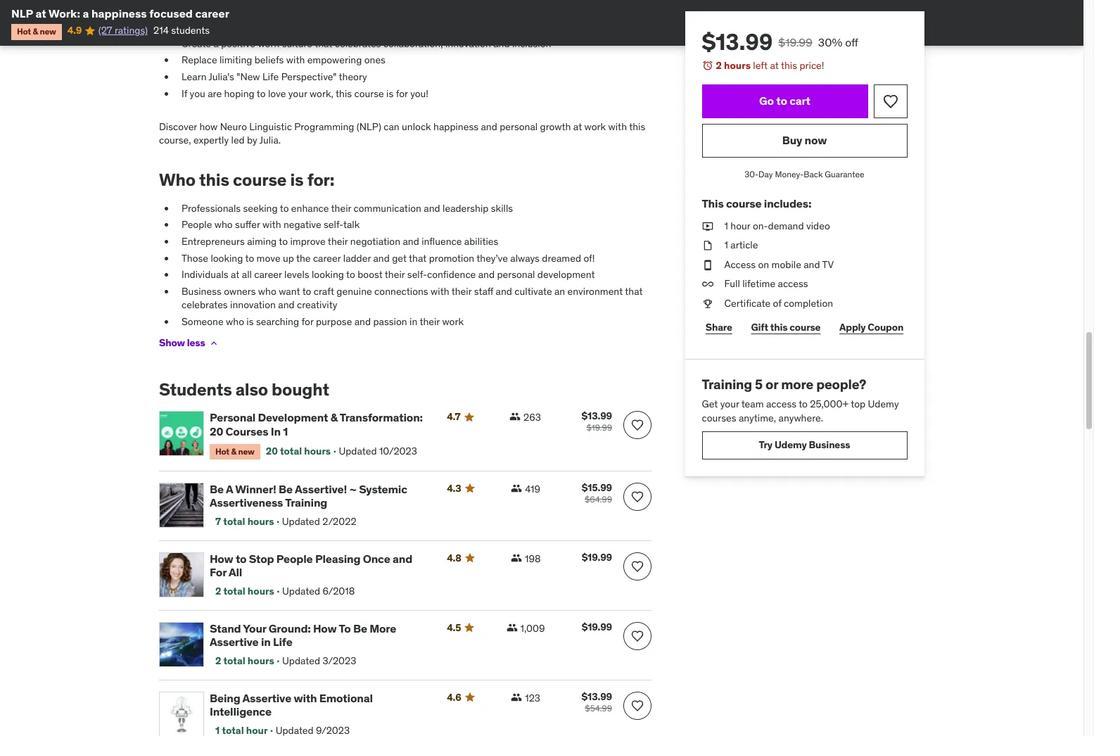 Task type: vqa. For each thing, say whether or not it's contained in the screenshot.
VFX
no



Task type: describe. For each thing, give the bounding box(es) containing it.
their down get
[[385, 268, 405, 281]]

$64.99
[[585, 494, 612, 505]]

their up talk
[[331, 202, 351, 215]]

searching
[[256, 315, 299, 328]]

1 vertical spatial positive
[[221, 37, 256, 50]]

2 vertical spatial who
[[226, 315, 244, 328]]

214 students
[[153, 24, 210, 37]]

show less
[[159, 337, 205, 349]]

neuro
[[220, 120, 247, 133]]

their left staff at the top of page
[[452, 285, 472, 298]]

and right staff at the top of page
[[496, 285, 512, 298]]

xsmall image for being assertive with emotional intelligence
[[511, 692, 522, 703]]

try udemy business link
[[702, 431, 908, 459]]

xsmall image inside show less button
[[208, 337, 219, 349]]

go
[[760, 94, 774, 108]]

4.9
[[67, 24, 82, 37]]

and down relationships
[[493, 37, 510, 50]]

a
[[226, 482, 233, 496]]

updated 3/2023
[[282, 655, 356, 667]]

$13.99 $19.99 30% off
[[702, 27, 859, 56]]

hours for be a winner! be assertive! ~ systemic assertiveness training
[[247, 516, 274, 528]]

unlock
[[402, 120, 431, 133]]

aiming
[[247, 235, 277, 248]]

owners
[[224, 285, 256, 298]]

how inside how to stop people pleasing once and for all
[[210, 552, 233, 566]]

0 vertical spatial wishlist image
[[883, 93, 899, 110]]

innovation inside professionals seeking to enhance their communication and leadership skills people who suffer with negative self-talk entrepreneurs aiming to improve their negotiation and influence abilities those looking to move up the career ladder and get that promotion they've always dreamed of! individuals at all career levels looking to boost their self-confidence and personal development business owners who want to craft genuine connections with their staff and cultivate an environment that celebrates innovation and creativity someone who is searching for purpose and passion in their work
[[230, 299, 276, 311]]

at inside the "discover how neuro linguistic programming (nlp) can unlock happiness and personal growth at work with this course, expertly led by julia."
[[573, 120, 582, 133]]

you!
[[410, 87, 429, 100]]

students
[[159, 378, 232, 400]]

0 horizontal spatial looking
[[211, 252, 243, 264]]

includes:
[[765, 197, 812, 211]]

entrepreneurs
[[182, 235, 245, 248]]

0 vertical spatial a
[[83, 6, 89, 20]]

happiness inside the "discover how neuro linguistic programming (nlp) can unlock happiness and personal growth at work with this course, expertly led by julia."
[[434, 120, 479, 133]]

how inside the stand your ground: how to be more assertive in life
[[313, 621, 337, 636]]

1 horizontal spatial hot
[[215, 446, 229, 457]]

0 vertical spatial career
[[195, 6, 229, 20]]

environment
[[568, 285, 623, 298]]

pleasing
[[315, 552, 361, 566]]

$54.99
[[585, 703, 612, 714]]

$19.99 right 1,009 at the left bottom of the page
[[582, 621, 612, 633]]

apply coupon
[[840, 321, 904, 334]]

buy now button
[[702, 124, 908, 157]]

team
[[742, 398, 764, 411]]

with up inclusion
[[515, 21, 534, 33]]

$19.99 down $64.99
[[582, 551, 612, 564]]

30-day money-back guarantee
[[745, 169, 865, 179]]

growth
[[540, 120, 571, 133]]

personal development & transformation: 20 courses in 1
[[210, 411, 423, 438]]

0 horizontal spatial new
[[40, 26, 56, 37]]

wishlist image for personal development & transformation: 20 courses in 1
[[631, 418, 645, 432]]

work:
[[49, 6, 80, 20]]

0 vertical spatial access
[[778, 278, 809, 290]]

2 hours left at this price!
[[716, 59, 825, 72]]

with inside being assertive with emotional intelligence
[[294, 691, 317, 705]]

"new
[[237, 70, 260, 83]]

and up get
[[403, 235, 419, 248]]

money-
[[776, 169, 804, 179]]

$19.99 inside $13.99 $19.99 30% off
[[779, 35, 813, 49]]

2 for how to stop people pleasing once and for all
[[215, 585, 221, 598]]

to left build
[[384, 21, 393, 33]]

2 vertical spatial &
[[231, 446, 236, 457]]

hours left left
[[725, 59, 751, 72]]

total for stop
[[223, 585, 245, 598]]

2/2022
[[323, 516, 357, 528]]

30%
[[819, 35, 843, 49]]

staff
[[474, 285, 494, 298]]

to right seeking
[[280, 202, 289, 215]]

1 horizontal spatial be
[[279, 482, 293, 496]]

limiting
[[220, 54, 252, 66]]

influence
[[422, 235, 462, 248]]

by
[[247, 134, 257, 147]]

training inside training 5 or more people? get your team access to 25,000+ top udemy courses anytime, anywhere.
[[702, 376, 753, 392]]

course up hour
[[727, 197, 762, 211]]

hour
[[731, 219, 751, 232]]

people inside how to stop people pleasing once and for all
[[276, 552, 313, 566]]

and down negotiation
[[373, 252, 390, 264]]

with inside the "discover how neuro linguistic programming (nlp) can unlock happiness and personal growth at work with this course, expertly led by julia."
[[608, 120, 627, 133]]

confidence inside build unshakeable self-confidence master the art of active listening and empathy to build positive relationships with others create a positive work culture that celebrates collaboration, innovation and inclusion replace limiting beliefs with empowering ones learn julia's "new life perspective" theory if you are hoping to love your work, this course is for you!
[[285, 4, 333, 17]]

2 total hours for all
[[215, 585, 274, 598]]

linguistic
[[249, 120, 292, 133]]

off
[[846, 35, 859, 49]]

10/2023
[[379, 445, 417, 458]]

updated up ~
[[339, 445, 377, 458]]

all
[[229, 565, 242, 579]]

bought
[[272, 378, 329, 400]]

to inside button
[[777, 94, 788, 108]]

you
[[190, 87, 205, 100]]

who this course is for:
[[159, 169, 335, 191]]

and left the tv
[[804, 258, 821, 271]]

$15.99 $64.99
[[582, 481, 612, 505]]

wishlist image for systemic
[[631, 490, 645, 504]]

culture
[[282, 37, 313, 50]]

discover how neuro linguistic programming (nlp) can unlock happiness and personal growth at work with this course, expertly led by julia.
[[159, 120, 646, 147]]

master
[[182, 21, 212, 33]]

xsmall image for full lifetime access
[[702, 278, 714, 291]]

celebrates inside professionals seeking to enhance their communication and leadership skills people who suffer with negative self-talk entrepreneurs aiming to improve their negotiation and influence abilities those looking to move up the career ladder and get that promotion they've always dreamed of! individuals at all career levels looking to boost their self-confidence and personal development business owners who want to craft genuine connections with their staff and cultivate an environment that celebrates innovation and creativity someone who is searching for purpose and passion in their work
[[182, 299, 228, 311]]

0 horizontal spatial udemy
[[775, 439, 807, 451]]

0 vertical spatial who
[[214, 218, 233, 231]]

25,000+
[[811, 398, 849, 411]]

2 horizontal spatial career
[[313, 252, 341, 264]]

that inside build unshakeable self-confidence master the art of active listening and empathy to build positive relationships with others create a positive work culture that celebrates collaboration, innovation and inclusion replace limiting beliefs with empowering ones learn julia's "new life perspective" theory if you are hoping to love your work, this course is for you!
[[315, 37, 332, 50]]

1 article
[[725, 239, 759, 251]]

to up genuine
[[346, 268, 355, 281]]

is inside build unshakeable self-confidence master the art of active listening and empathy to build positive relationships with others create a positive work culture that celebrates collaboration, innovation and inclusion replace limiting beliefs with empowering ones learn julia's "new life perspective" theory if you are hoping to love your work, this course is for you!
[[386, 87, 394, 100]]

empathy
[[344, 21, 382, 33]]

on-
[[753, 219, 769, 232]]

$13.99 for $13.99 $54.99
[[582, 690, 612, 703]]

suffer
[[235, 218, 260, 231]]

to left love on the top left of page
[[257, 87, 266, 100]]

full
[[725, 278, 741, 290]]

for inside build unshakeable self-confidence master the art of active listening and empathy to build positive relationships with others create a positive work culture that celebrates collaboration, innovation and inclusion replace limiting beliefs with empowering ones learn julia's "new life perspective" theory if you are hoping to love your work, this course is for you!
[[396, 87, 408, 100]]

ground:
[[269, 621, 311, 636]]

how
[[199, 120, 218, 133]]

1 horizontal spatial 20
[[266, 445, 278, 458]]

and left leadership
[[424, 202, 440, 215]]

course down completion
[[790, 321, 821, 334]]

1,009
[[520, 622, 545, 635]]

wishlist image for how to stop people pleasing once and for all
[[631, 560, 645, 574]]

updated for to
[[282, 655, 320, 667]]

1 for 1 article
[[725, 239, 729, 251]]

price!
[[800, 59, 825, 72]]

move
[[257, 252, 281, 264]]

buy
[[783, 133, 803, 147]]

individuals
[[182, 268, 228, 281]]

julia.
[[260, 134, 281, 147]]

your
[[243, 621, 266, 636]]

cart
[[790, 94, 811, 108]]

unshakeable
[[207, 4, 262, 17]]

up
[[283, 252, 294, 264]]

to up up
[[279, 235, 288, 248]]

always
[[511, 252, 540, 264]]

0 horizontal spatial hot & new
[[17, 26, 56, 37]]

0 horizontal spatial happiness
[[91, 6, 147, 20]]

xsmall image for be a winner! be assertive! ~ systemic assertiveness training
[[511, 483, 522, 494]]

alarm image
[[702, 60, 714, 71]]

hours for how to stop people pleasing once and for all
[[248, 585, 274, 598]]

1 vertical spatial that
[[409, 252, 427, 264]]

2 vertical spatial career
[[254, 268, 282, 281]]

innovation inside build unshakeable self-confidence master the art of active listening and empathy to build positive relationships with others create a positive work culture that celebrates collaboration, innovation and inclusion replace limiting beliefs with empowering ones learn julia's "new life perspective" theory if you are hoping to love your work, this course is for you!
[[445, 37, 491, 50]]

1 horizontal spatial self-
[[324, 218, 343, 231]]

others
[[536, 21, 565, 33]]

1 horizontal spatial is
[[290, 169, 304, 191]]

their down talk
[[328, 235, 348, 248]]

celebrates inside build unshakeable self-confidence master the art of active listening and empathy to build positive relationships with others create a positive work culture that celebrates collaboration, innovation and inclusion replace limiting beliefs with empowering ones learn julia's "new life perspective" theory if you are hoping to love your work, this course is for you!
[[335, 37, 381, 50]]

guarantee
[[825, 169, 865, 179]]

1 hour on-demand video
[[725, 219, 831, 232]]

enhance
[[291, 202, 329, 215]]

wishlist image for more
[[631, 629, 645, 643]]

theory
[[339, 70, 367, 83]]

course,
[[159, 134, 191, 147]]

0 vertical spatial hot
[[17, 26, 31, 37]]

xsmall image down this
[[702, 219, 714, 233]]

emotional
[[319, 691, 373, 705]]

negotiation
[[350, 235, 401, 248]]

2 vertical spatial self-
[[407, 268, 427, 281]]

are
[[208, 87, 222, 100]]

and inside the "discover how neuro linguistic programming (nlp) can unlock happiness and personal growth at work with this course, expertly led by julia."
[[481, 120, 497, 133]]

a inside build unshakeable self-confidence master the art of active listening and empathy to build positive relationships with others create a positive work culture that celebrates collaboration, innovation and inclusion replace limiting beliefs with empowering ones learn julia's "new life perspective" theory if you are hoping to love your work, this course is for you!
[[214, 37, 219, 50]]

$15.99
[[582, 481, 612, 494]]

beliefs
[[255, 54, 284, 66]]

xsmall image for 1,009
[[506, 622, 518, 633]]

create
[[182, 37, 211, 50]]

$13.99 $19.99
[[582, 410, 612, 433]]

purpose
[[316, 315, 352, 328]]

1 vertical spatial who
[[258, 285, 276, 298]]

personal inside the "discover how neuro linguistic programming (nlp) can unlock happiness and personal growth at work with this course, expertly led by julia."
[[500, 120, 538, 133]]

ratings)
[[115, 24, 148, 37]]



Task type: locate. For each thing, give the bounding box(es) containing it.
$13.99 for $13.99 $19.99
[[582, 410, 612, 423]]

collaboration,
[[383, 37, 443, 50]]

2 horizontal spatial work
[[585, 120, 606, 133]]

course up seeking
[[233, 169, 287, 191]]

hoping
[[224, 87, 255, 100]]

business down individuals
[[182, 285, 222, 298]]

who up entrepreneurs at top
[[214, 218, 233, 231]]

access down the mobile
[[778, 278, 809, 290]]

xsmall image left full
[[702, 278, 714, 291]]

xsmall image left 263
[[510, 411, 521, 423]]

total
[[280, 445, 302, 458], [223, 516, 245, 528], [223, 585, 245, 598], [223, 655, 245, 667]]

20 inside personal development & transformation: 20 courses in 1
[[210, 424, 223, 438]]

xsmall image
[[702, 219, 714, 233], [702, 239, 714, 252], [511, 483, 522, 494], [511, 553, 522, 564], [511, 692, 522, 703]]

0 vertical spatial work
[[258, 37, 279, 50]]

0 horizontal spatial for
[[302, 315, 314, 328]]

1 horizontal spatial that
[[409, 252, 427, 264]]

hot & new
[[17, 26, 56, 37], [215, 446, 255, 457]]

with up aiming
[[263, 218, 281, 231]]

that up the empowering at top left
[[315, 37, 332, 50]]

1 vertical spatial assertive
[[243, 691, 291, 705]]

at right growth
[[573, 120, 582, 133]]

xsmall image for how to stop people pleasing once and for all
[[511, 553, 522, 564]]

wishlist image
[[883, 93, 899, 110], [631, 418, 645, 432], [631, 560, 645, 574]]

1 vertical spatial personal
[[497, 268, 535, 281]]

mobile
[[772, 258, 802, 271]]

& inside personal development & transformation: 20 courses in 1
[[331, 411, 338, 425]]

2 vertical spatial 2
[[215, 655, 221, 667]]

people right stop
[[276, 552, 313, 566]]

2 down stand
[[215, 655, 221, 667]]

0 vertical spatial looking
[[211, 252, 243, 264]]

1 horizontal spatial innovation
[[445, 37, 491, 50]]

at right nlp
[[35, 6, 46, 20]]

new down courses
[[238, 446, 255, 457]]

with down "promotion"
[[431, 285, 449, 298]]

1 vertical spatial business
[[809, 439, 851, 451]]

1 horizontal spatial training
[[702, 376, 753, 392]]

1 horizontal spatial happiness
[[434, 120, 479, 133]]

1 horizontal spatial confidence
[[427, 268, 476, 281]]

talk
[[343, 218, 360, 231]]

$13.99 $54.99
[[582, 690, 612, 714]]

$19.99
[[779, 35, 813, 49], [587, 423, 612, 433], [582, 551, 612, 564], [582, 621, 612, 633]]

tv
[[823, 258, 834, 271]]

the inside build unshakeable self-confidence master the art of active listening and empathy to build positive relationships with others create a positive work culture that celebrates collaboration, innovation and inclusion replace limiting beliefs with empowering ones learn julia's "new life perspective" theory if you are hoping to love your work, this course is for you!
[[214, 21, 229, 33]]

0 vertical spatial positive
[[420, 21, 454, 33]]

promotion
[[429, 252, 474, 264]]

0 horizontal spatial positive
[[221, 37, 256, 50]]

xsmall image for certificate of completion
[[702, 297, 714, 311]]

xsmall image for 263
[[510, 411, 521, 423]]

led
[[231, 134, 245, 147]]

updated for assertive!
[[282, 516, 320, 528]]

negative
[[284, 218, 321, 231]]

at right left
[[771, 59, 779, 72]]

coupon
[[868, 321, 904, 334]]

xsmall image left 1,009 at the left bottom of the page
[[506, 622, 518, 633]]

3 wishlist image from the top
[[631, 699, 645, 713]]

left
[[754, 59, 768, 72]]

hours down stop
[[248, 585, 274, 598]]

2 horizontal spatial that
[[625, 285, 643, 298]]

of!
[[584, 252, 595, 264]]

4.6
[[447, 691, 461, 704]]

assertive up the being
[[210, 635, 259, 649]]

programming
[[294, 120, 354, 133]]

to inside training 5 or more people? get your team access to 25,000+ top udemy courses anytime, anywhere.
[[799, 398, 808, 411]]

with down culture
[[286, 54, 305, 66]]

career down 'improve'
[[313, 252, 341, 264]]

people
[[182, 218, 212, 231], [276, 552, 313, 566]]

and left passion
[[355, 315, 371, 328]]

updated down how to stop people pleasing once and for all on the bottom of the page
[[282, 585, 320, 598]]

1 vertical spatial career
[[313, 252, 341, 264]]

once
[[363, 552, 390, 566]]

this inside the "discover how neuro linguistic programming (nlp) can unlock happiness and personal growth at work with this course, expertly led by julia."
[[629, 120, 646, 133]]

and left growth
[[481, 120, 497, 133]]

0 vertical spatial your
[[288, 87, 307, 100]]

0 horizontal spatial 20
[[210, 424, 223, 438]]

2 vertical spatial work
[[442, 315, 464, 328]]

access inside training 5 or more people? get your team access to 25,000+ top udemy courses anytime, anywhere.
[[767, 398, 797, 411]]

this
[[702, 197, 724, 211]]

of inside build unshakeable self-confidence master the art of active listening and empathy to build positive relationships with others create a positive work culture that celebrates collaboration, innovation and inclusion replace limiting beliefs with empowering ones learn julia's "new life perspective" theory if you are hoping to love your work, this course is for you!
[[246, 21, 254, 33]]

0 vertical spatial the
[[214, 21, 229, 33]]

to right go
[[777, 94, 788, 108]]

work inside professionals seeking to enhance their communication and leadership skills people who suffer with negative self-talk entrepreneurs aiming to improve their negotiation and influence abilities those looking to move up the career ladder and get that promotion they've always dreamed of! individuals at all career levels looking to boost their self-confidence and personal development business owners who want to craft genuine connections with their staff and cultivate an environment that celebrates innovation and creativity someone who is searching for purpose and passion in their work
[[442, 315, 464, 328]]

2 total hours down your
[[215, 655, 274, 667]]

positive up collaboration,
[[420, 21, 454, 33]]

build
[[182, 4, 204, 17]]

0 horizontal spatial is
[[247, 315, 254, 328]]

1 horizontal spatial of
[[773, 297, 782, 310]]

business inside professionals seeking to enhance their communication and leadership skills people who suffer with negative self-talk entrepreneurs aiming to improve their negotiation and influence abilities those looking to move up the career ladder and get that promotion they've always dreamed of! individuals at all career levels looking to boost their self-confidence and personal development business owners who want to craft genuine connections with their staff and cultivate an environment that celebrates innovation and creativity someone who is searching for purpose and passion in their work
[[182, 285, 222, 298]]

seeking
[[243, 202, 278, 215]]

and right "listening"
[[325, 21, 341, 33]]

2 horizontal spatial is
[[386, 87, 394, 100]]

people down professionals
[[182, 218, 212, 231]]

xsmall image
[[702, 258, 714, 272], [702, 278, 714, 291], [702, 297, 714, 311], [208, 337, 219, 349], [510, 411, 521, 423], [506, 622, 518, 633]]

1 wishlist image from the top
[[631, 490, 645, 504]]

nlp
[[11, 6, 33, 20]]

2 vertical spatial is
[[247, 315, 254, 328]]

1 2 total hours from the top
[[215, 585, 274, 598]]

1 horizontal spatial business
[[809, 439, 851, 451]]

0 vertical spatial new
[[40, 26, 56, 37]]

assertive inside the stand your ground: how to be more assertive in life
[[210, 635, 259, 649]]

personal development & transformation: 20 courses in 1 link
[[210, 411, 430, 438]]

0 vertical spatial how
[[210, 552, 233, 566]]

1 horizontal spatial hot & new
[[215, 446, 255, 457]]

0 horizontal spatial that
[[315, 37, 332, 50]]

2
[[716, 59, 722, 72], [215, 585, 221, 598], [215, 655, 221, 667]]

0 vertical spatial people
[[182, 218, 212, 231]]

4.8
[[447, 552, 461, 564]]

students
[[171, 24, 210, 37]]

$13.99 for $13.99 $19.99 30% off
[[702, 27, 773, 56]]

your down the perspective"
[[288, 87, 307, 100]]

0 vertical spatial 2
[[716, 59, 722, 72]]

self- up connections
[[407, 268, 427, 281]]

improve
[[290, 235, 326, 248]]

2 horizontal spatial be
[[353, 621, 367, 636]]

1 vertical spatial confidence
[[427, 268, 476, 281]]

1 left "article"
[[725, 239, 729, 251]]

total down all
[[223, 585, 245, 598]]

be inside the stand your ground: how to be more assertive in life
[[353, 621, 367, 636]]

life down beliefs
[[262, 70, 279, 83]]

0 horizontal spatial the
[[214, 21, 229, 33]]

xsmall image for access on mobile and tv
[[702, 258, 714, 272]]

intelligence
[[210, 705, 272, 719]]

they've
[[477, 252, 508, 264]]

0 horizontal spatial celebrates
[[182, 299, 228, 311]]

1 left hour
[[725, 219, 729, 232]]

cultivate
[[515, 285, 552, 298]]

20 down the in
[[266, 445, 278, 458]]

2 for stand your ground: how to be more assertive in life
[[215, 655, 221, 667]]

demand
[[769, 219, 804, 232]]

0 vertical spatial life
[[262, 70, 279, 83]]

2 right 'alarm' icon
[[716, 59, 722, 72]]

love
[[268, 87, 286, 100]]

1 vertical spatial your
[[721, 398, 740, 411]]

life inside the stand your ground: how to be more assertive in life
[[273, 635, 292, 649]]

to left stop
[[236, 552, 247, 566]]

people?
[[817, 376, 867, 392]]

build unshakeable self-confidence master the art of active listening and empathy to build positive relationships with others create a positive work culture that celebrates collaboration, innovation and inclusion replace limiting beliefs with empowering ones learn julia's "new life perspective" theory if you are hoping to love your work, this course is for you!
[[182, 4, 565, 100]]

0 horizontal spatial business
[[182, 285, 222, 298]]

gift
[[752, 321, 769, 334]]

training inside be a winner! be assertive! ~ systemic assertiveness training
[[285, 496, 327, 510]]

how
[[210, 552, 233, 566], [313, 621, 337, 636]]

2 wishlist image from the top
[[631, 629, 645, 643]]

1 vertical spatial is
[[290, 169, 304, 191]]

0 vertical spatial training
[[702, 376, 753, 392]]

1 horizontal spatial people
[[276, 552, 313, 566]]

1 vertical spatial udemy
[[775, 439, 807, 451]]

hot & new down courses
[[215, 446, 255, 457]]

0 vertical spatial &
[[33, 26, 38, 37]]

1 vertical spatial innovation
[[230, 299, 276, 311]]

2 horizontal spatial &
[[331, 411, 338, 425]]

1 for 1 hour on-demand video
[[725, 219, 729, 232]]

happiness up (27 ratings)
[[91, 6, 147, 20]]

$19.99 up $15.99
[[587, 423, 612, 433]]

for inside professionals seeking to enhance their communication and leadership skills people who suffer with negative self-talk entrepreneurs aiming to improve their negotiation and influence abilities those looking to move up the career ladder and get that promotion they've always dreamed of! individuals at all career levels looking to boost their self-confidence and personal development business owners who want to craft genuine connections with their staff and cultivate an environment that celebrates innovation and creativity someone who is searching for purpose and passion in their work
[[302, 315, 314, 328]]

0 vertical spatial personal
[[500, 120, 538, 133]]

0 vertical spatial $13.99
[[702, 27, 773, 56]]

assertive inside being assertive with emotional intelligence
[[243, 691, 291, 705]]

2 vertical spatial wishlist image
[[631, 560, 645, 574]]

xsmall image up share
[[702, 297, 714, 311]]

be left a on the left bottom of the page
[[210, 482, 224, 496]]

your inside training 5 or more people? get your team access to 25,000+ top udemy courses anytime, anywhere.
[[721, 398, 740, 411]]

access
[[778, 278, 809, 290], [767, 398, 797, 411]]

is left searching
[[247, 315, 254, 328]]

life right your
[[273, 635, 292, 649]]

self- inside build unshakeable self-confidence master the art of active listening and empathy to build positive relationships with others create a positive work culture that celebrates collaboration, innovation and inclusion replace limiting beliefs with empowering ones learn julia's "new life perspective" theory if you are hoping to love your work, this course is for you!
[[265, 4, 285, 17]]

to
[[339, 621, 351, 636]]

lifetime
[[743, 278, 776, 290]]

1 horizontal spatial positive
[[420, 21, 454, 33]]

the left art
[[214, 21, 229, 33]]

go to cart button
[[702, 84, 868, 118]]

work inside the "discover how neuro linguistic programming (nlp) can unlock happiness and personal growth at work with this course, expertly led by julia."
[[585, 120, 606, 133]]

looking up craft
[[312, 268, 344, 281]]

xsmall image left access
[[702, 258, 714, 272]]

students also bought
[[159, 378, 329, 400]]

(27
[[98, 24, 112, 37]]

2 vertical spatial that
[[625, 285, 643, 298]]

dreamed
[[542, 252, 581, 264]]

1 horizontal spatial in
[[410, 315, 418, 328]]

updated 2/2022
[[282, 516, 357, 528]]

total for ground:
[[223, 655, 245, 667]]

hot down nlp
[[17, 26, 31, 37]]

or
[[766, 376, 779, 392]]

this inside build unshakeable self-confidence master the art of active listening and empathy to build positive relationships with others create a positive work culture that celebrates collaboration, innovation and inclusion replace limiting beliefs with empowering ones learn julia's "new life perspective" theory if you are hoping to love your work, this course is for you!
[[336, 87, 352, 100]]

0 horizontal spatial people
[[182, 218, 212, 231]]

course inside build unshakeable self-confidence master the art of active listening and empathy to build positive relationships with others create a positive work culture that celebrates collaboration, innovation and inclusion replace limiting beliefs with empowering ones learn julia's "new life perspective" theory if you are hoping to love your work, this course is for you!
[[354, 87, 384, 100]]

if
[[182, 87, 187, 100]]

1 inside personal development & transformation: 20 courses in 1
[[283, 424, 288, 438]]

1 vertical spatial &
[[331, 411, 338, 425]]

1 vertical spatial how
[[313, 621, 337, 636]]

to up all
[[245, 252, 254, 264]]

$19.99 inside $13.99 $19.99
[[587, 423, 612, 433]]

personal inside professionals seeking to enhance their communication and leadership skills people who suffer with negative self-talk entrepreneurs aiming to improve their negotiation and influence abilities those looking to move up the career ladder and get that promotion they've always dreamed of! individuals at all career levels looking to boost their self-confidence and personal development business owners who want to craft genuine connections with their staff and cultivate an environment that celebrates innovation and creativity someone who is searching for purpose and passion in their work
[[497, 268, 535, 281]]

to left craft
[[302, 285, 311, 298]]

1 vertical spatial in
[[261, 635, 271, 649]]

courses
[[702, 412, 737, 424]]

1 horizontal spatial the
[[296, 252, 311, 264]]

to inside how to stop people pleasing once and for all
[[236, 552, 247, 566]]

0 vertical spatial udemy
[[869, 398, 900, 411]]

life
[[262, 70, 279, 83], [273, 635, 292, 649]]

1 horizontal spatial how
[[313, 621, 337, 636]]

1 vertical spatial access
[[767, 398, 797, 411]]

1 vertical spatial work
[[585, 120, 606, 133]]

1 vertical spatial hot & new
[[215, 446, 255, 457]]

life inside build unshakeable self-confidence master the art of active listening and empathy to build positive relationships with others create a positive work culture that celebrates collaboration, innovation and inclusion replace limiting beliefs with empowering ones learn julia's "new life perspective" theory if you are hoping to love your work, this course is for you!
[[262, 70, 279, 83]]

the
[[214, 21, 229, 33], [296, 252, 311, 264]]

ones
[[364, 54, 386, 66]]

top
[[851, 398, 866, 411]]

is inside professionals seeking to enhance their communication and leadership skills people who suffer with negative self-talk entrepreneurs aiming to improve their negotiation and influence abilities those looking to move up the career ladder and get that promotion they've always dreamed of! individuals at all career levels looking to boost their self-confidence and personal development business owners who want to craft genuine connections with their staff and cultivate an environment that celebrates innovation and creativity someone who is searching for purpose and passion in their work
[[247, 315, 254, 328]]

2 total hours for in
[[215, 655, 274, 667]]

hours for stand your ground: how to be more assertive in life
[[248, 655, 274, 667]]

xsmall image left "1 article"
[[702, 239, 714, 252]]

419
[[525, 483, 541, 496]]

in inside the stand your ground: how to be more assertive in life
[[261, 635, 271, 649]]

udemy right top
[[869, 398, 900, 411]]

xsmall image left 198
[[511, 553, 522, 564]]

confidence inside professionals seeking to enhance their communication and leadership skills people who suffer with negative self-talk entrepreneurs aiming to improve their negotiation and influence abilities those looking to move up the career ladder and get that promotion they've always dreamed of! individuals at all career levels looking to boost their self-confidence and personal development business owners who want to craft genuine connections with their staff and cultivate an environment that celebrates innovation and creativity someone who is searching for purpose and passion in their work
[[427, 268, 476, 281]]

& down nlp
[[33, 26, 38, 37]]

1 vertical spatial self-
[[324, 218, 343, 231]]

1 horizontal spatial your
[[721, 398, 740, 411]]

systemic
[[359, 482, 407, 496]]

work up beliefs
[[258, 37, 279, 50]]

1 horizontal spatial work
[[442, 315, 464, 328]]

your up the courses in the right bottom of the page
[[721, 398, 740, 411]]

1 horizontal spatial udemy
[[869, 398, 900, 411]]

in inside professionals seeking to enhance their communication and leadership skills people who suffer with negative self-talk entrepreneurs aiming to improve their negotiation and influence abilities those looking to move up the career ladder and get that promotion they've always dreamed of! individuals at all career levels looking to boost their self-confidence and personal development business owners who want to craft genuine connections with their staff and cultivate an environment that celebrates innovation and creativity someone who is searching for purpose and passion in their work
[[410, 315, 418, 328]]

0 vertical spatial for
[[396, 87, 408, 100]]

and down want
[[278, 299, 295, 311]]

full lifetime access
[[725, 278, 809, 290]]

0 horizontal spatial training
[[285, 496, 327, 510]]

udemy inside training 5 or more people? get your team access to 25,000+ top udemy courses anytime, anywhere.
[[869, 398, 900, 411]]

training up get
[[702, 376, 753, 392]]

updated
[[339, 445, 377, 458], [282, 516, 320, 528], [282, 585, 320, 598], [282, 655, 320, 667]]

updated for pleasing
[[282, 585, 320, 598]]

1 vertical spatial looking
[[312, 268, 344, 281]]

your inside build unshakeable self-confidence master the art of active listening and empathy to build positive relationships with others create a positive work culture that celebrates collaboration, innovation and inclusion replace limiting beliefs with empowering ones learn julia's "new life perspective" theory if you are hoping to love your work, this course is for you!
[[288, 87, 307, 100]]

and right once
[[393, 552, 412, 566]]

udemy right try at bottom right
[[775, 439, 807, 451]]

is left for:
[[290, 169, 304, 191]]

anytime,
[[739, 412, 777, 424]]

0 horizontal spatial of
[[246, 21, 254, 33]]

how down 7
[[210, 552, 233, 566]]

total down the in
[[280, 445, 302, 458]]

who left want
[[258, 285, 276, 298]]

levels
[[284, 268, 309, 281]]

0 horizontal spatial be
[[210, 482, 224, 496]]

214
[[153, 24, 169, 37]]

0 horizontal spatial self-
[[265, 4, 285, 17]]

assertive!
[[295, 482, 347, 496]]

article
[[731, 239, 759, 251]]

0 vertical spatial is
[[386, 87, 394, 100]]

1 vertical spatial training
[[285, 496, 327, 510]]

for left you!
[[396, 87, 408, 100]]

1 vertical spatial 1
[[725, 239, 729, 251]]

1
[[725, 219, 729, 232], [725, 239, 729, 251], [283, 424, 288, 438]]

1 vertical spatial new
[[238, 446, 255, 457]]

courses
[[226, 424, 268, 438]]

1 right the in
[[283, 424, 288, 438]]

updated 6/2018
[[282, 585, 355, 598]]

total right 7
[[223, 516, 245, 528]]

being
[[210, 691, 240, 705]]

and up staff at the top of page
[[478, 268, 495, 281]]

1 vertical spatial 2
[[215, 585, 221, 598]]

access
[[725, 258, 756, 271]]

total for winner!
[[223, 516, 245, 528]]

0 horizontal spatial confidence
[[285, 4, 333, 17]]

hours down your
[[248, 655, 274, 667]]

with right growth
[[608, 120, 627, 133]]

1 vertical spatial wishlist image
[[631, 418, 645, 432]]

their right passion
[[420, 315, 440, 328]]

hot
[[17, 26, 31, 37], [215, 446, 229, 457]]

0 horizontal spatial a
[[83, 6, 89, 20]]

1 vertical spatial people
[[276, 552, 313, 566]]

1 horizontal spatial for
[[396, 87, 408, 100]]

their
[[331, 202, 351, 215], [328, 235, 348, 248], [385, 268, 405, 281], [452, 285, 472, 298], [420, 315, 440, 328]]

in
[[271, 424, 281, 438]]

positive down art
[[221, 37, 256, 50]]

4.7
[[447, 411, 461, 423]]

the right up
[[296, 252, 311, 264]]

(27 ratings)
[[98, 24, 148, 37]]

buy now
[[783, 133, 827, 147]]

$13.99 right 123
[[582, 690, 612, 703]]

hours down assertiveness on the bottom left of page
[[247, 516, 274, 528]]

professionals seeking to enhance their communication and leadership skills people who suffer with negative self-talk entrepreneurs aiming to improve their negotiation and influence abilities those looking to move up the career ladder and get that promotion they've always dreamed of! individuals at all career levels looking to boost their self-confidence and personal development business owners who want to craft genuine connections with their staff and cultivate an environment that celebrates innovation and creativity someone who is searching for purpose and passion in their work
[[182, 202, 643, 328]]

0 vertical spatial celebrates
[[335, 37, 381, 50]]

for
[[210, 565, 227, 579]]

stand your ground: how to be more assertive in life
[[210, 621, 396, 649]]

hours down personal development & transformation: 20 courses in 1
[[304, 445, 331, 458]]

of down full lifetime access
[[773, 297, 782, 310]]

0 horizontal spatial innovation
[[230, 299, 276, 311]]

work inside build unshakeable self-confidence master the art of active listening and empathy to build positive relationships with others create a positive work culture that celebrates collaboration, innovation and inclusion replace limiting beliefs with empowering ones learn julia's "new life perspective" theory if you are hoping to love your work, this course is for you!
[[258, 37, 279, 50]]

work right growth
[[585, 120, 606, 133]]

0 vertical spatial wishlist image
[[631, 490, 645, 504]]

anywhere.
[[779, 412, 824, 424]]

0 horizontal spatial work
[[258, 37, 279, 50]]

ladder
[[343, 252, 371, 264]]

that right environment
[[625, 285, 643, 298]]

focused
[[149, 6, 193, 20]]

3/2023
[[323, 655, 356, 667]]

apply
[[840, 321, 866, 334]]

wishlist image
[[631, 490, 645, 504], [631, 629, 645, 643], [631, 699, 645, 713]]

gift this course
[[752, 321, 821, 334]]

self- down enhance on the left top of page
[[324, 218, 343, 231]]

the inside professionals seeking to enhance their communication and leadership skills people who suffer with negative self-talk entrepreneurs aiming to improve their negotiation and influence abilities those looking to move up the career ladder and get that promotion they've always dreamed of! individuals at all career levels looking to boost their self-confidence and personal development business owners who want to craft genuine connections with their staff and cultivate an environment that celebrates innovation and creativity someone who is searching for purpose and passion in their work
[[296, 252, 311, 264]]

at inside professionals seeking to enhance their communication and leadership skills people who suffer with negative self-talk entrepreneurs aiming to improve their negotiation and influence abilities those looking to move up the career ladder and get that promotion they've always dreamed of! individuals at all career levels looking to boost their self-confidence and personal development business owners who want to craft genuine connections with their staff and cultivate an environment that celebrates innovation and creativity someone who is searching for purpose and passion in their work
[[231, 268, 240, 281]]

be
[[210, 482, 224, 496], [279, 482, 293, 496], [353, 621, 367, 636]]

$13.99 up left
[[702, 27, 773, 56]]

1 horizontal spatial career
[[254, 268, 282, 281]]

and inside how to stop people pleasing once and for all
[[393, 552, 412, 566]]

xsmall image left '419' at left
[[511, 483, 522, 494]]

work
[[258, 37, 279, 50], [585, 120, 606, 133], [442, 315, 464, 328]]

2 total hours down all
[[215, 585, 274, 598]]

1 vertical spatial wishlist image
[[631, 629, 645, 643]]

back
[[804, 169, 823, 179]]

a right work:
[[83, 6, 89, 20]]

self- up active
[[265, 4, 285, 17]]

& right development
[[331, 411, 338, 425]]

2 2 total hours from the top
[[215, 655, 274, 667]]

1 vertical spatial hot
[[215, 446, 229, 457]]

2 horizontal spatial self-
[[407, 268, 427, 281]]

& down courses
[[231, 446, 236, 457]]

people inside professionals seeking to enhance their communication and leadership skills people who suffer with negative self-talk entrepreneurs aiming to improve their negotiation and influence abilities those looking to move up the career ladder and get that promotion they've always dreamed of! individuals at all career levels looking to boost their self-confidence and personal development business owners who want to craft genuine connections with their staff and cultivate an environment that celebrates innovation and creativity someone who is searching for purpose and passion in their work
[[182, 218, 212, 231]]



